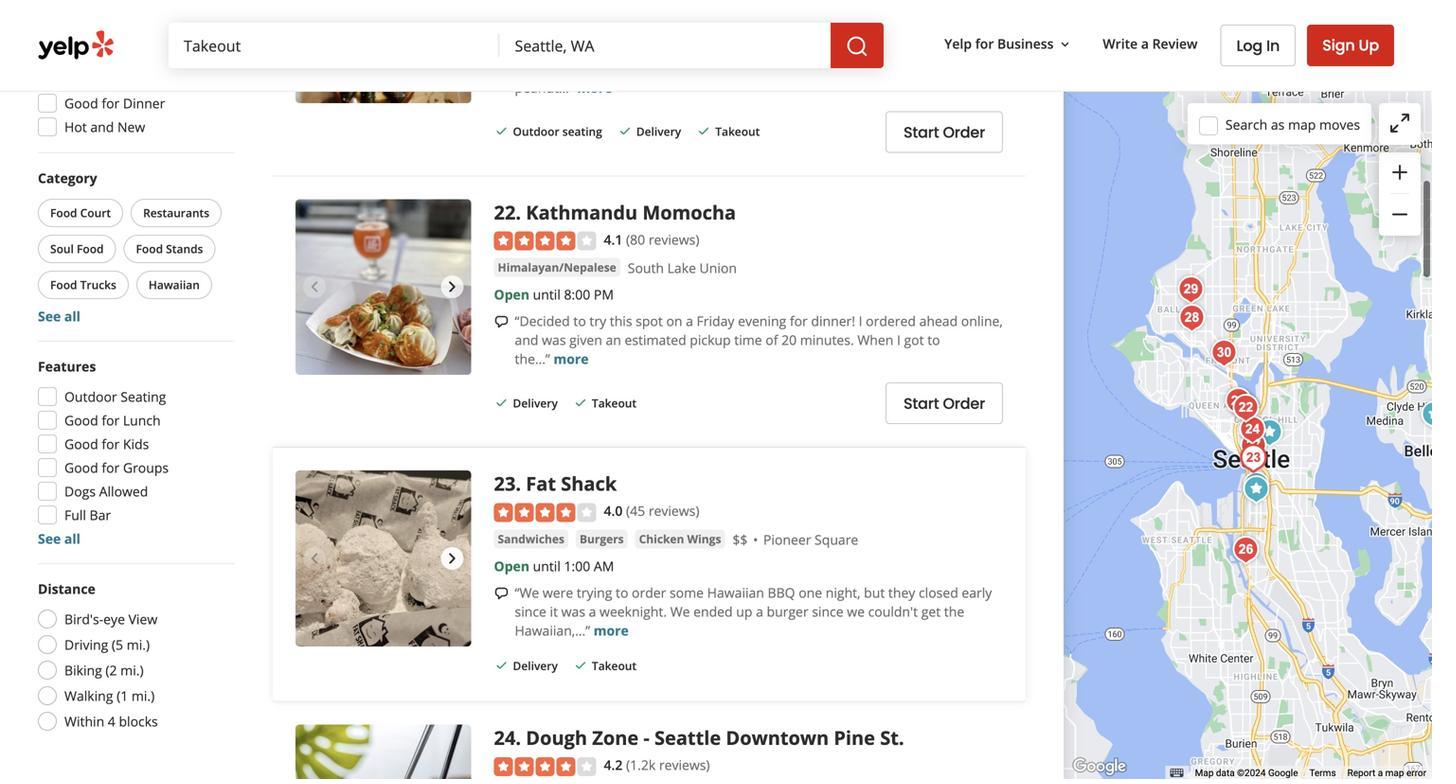 Task type: vqa. For each thing, say whether or not it's contained in the screenshot.
"Hawaiian" to the left
yes



Task type: locate. For each thing, give the bounding box(es) containing it.
offers for offers takeout
[[64, 71, 104, 89]]

2 vertical spatial more
[[594, 622, 629, 640]]

0 vertical spatial more
[[578, 78, 613, 96]]

1 vertical spatial start order
[[904, 393, 986, 415]]

16 speech v2 image left "almost
[[494, 43, 509, 58]]

was for shack
[[562, 603, 586, 621]]

1 vertical spatial order
[[943, 393, 986, 415]]

mi.)
[[127, 636, 150, 654], [121, 662, 144, 680], [132, 688, 155, 706]]

2 vertical spatial more link
[[594, 622, 629, 640]]

4.1 star rating image
[[494, 232, 597, 251]]

more link down weeknight.
[[594, 622, 629, 640]]

until for fat
[[533, 558, 561, 576]]

to up weeknight.
[[616, 584, 629, 602]]

16 checkmark v2 image left the outdoor seating
[[494, 124, 509, 139]]

pm right 8:00
[[594, 286, 614, 304]]

see all inside features group
[[38, 530, 80, 548]]

22 . kathmandu momocha
[[494, 199, 736, 225]]

good for dinner
[[64, 94, 165, 112]]

a inside ""decided to try this spot on a friday evening for dinner! i ordered ahead online, and was given an estimated pickup time of 20 minutes. when i got to the…""
[[686, 312, 694, 330]]

start order link down "got"
[[886, 383, 1004, 425]]

0 vertical spatial more link
[[578, 78, 613, 96]]

best
[[565, 60, 592, 78]]

delivery down the i've
[[637, 124, 682, 139]]

1 vertical spatial offers
[[64, 71, 104, 89]]

the
[[774, 41, 794, 59], [884, 41, 905, 59], [945, 603, 965, 621]]

kathmandu momocha image
[[1228, 389, 1266, 427]]

16 checkmark v2 image down hawaiian,…"
[[573, 659, 588, 674]]

reviews) up lake
[[649, 231, 700, 249]]

the up very
[[884, 41, 905, 59]]

1 vertical spatial previous image
[[303, 276, 326, 299]]

2 horizontal spatial the
[[945, 603, 965, 621]]

1:00
[[564, 558, 591, 576]]

for right yelp
[[976, 35, 994, 53]]

2 vertical spatial until
[[533, 558, 561, 576]]

1 see from the top
[[38, 308, 61, 326]]

2 vertical spatial reviews)
[[659, 757, 710, 775]]

see up distance
[[38, 530, 61, 548]]

food for food stands
[[136, 241, 163, 257]]

2 see all from the top
[[38, 530, 80, 548]]

0 vertical spatial offers
[[64, 23, 103, 41]]

1 vertical spatial map
[[1386, 768, 1405, 780]]

until up "almost
[[533, 14, 561, 32]]

1 vertical spatial see all button
[[38, 530, 80, 548]]

pine
[[834, 725, 876, 752]]

1 see all button from the top
[[38, 308, 80, 326]]

sign up link
[[1308, 25, 1395, 66]]

delivery down the…"
[[513, 396, 558, 411]]

16 checkmark v2 image
[[494, 124, 509, 139], [697, 124, 712, 139], [573, 395, 588, 411]]

good
[[64, 94, 98, 112], [64, 412, 98, 430], [64, 435, 98, 453], [64, 459, 98, 477]]

ended
[[694, 603, 733, 621]]

"we were trying to order some hawaiian bbq one night, but they closed early since it was a weeknight. we ended up a burger since we couldn't get the hawaiian,…"
[[515, 584, 993, 640]]

am
[[594, 558, 614, 576]]

driving (5 mi.)
[[64, 636, 150, 654]]

2 good from the top
[[64, 412, 98, 430]]

1 vertical spatial outdoor
[[64, 388, 117, 406]]

1 vertical spatial i
[[897, 331, 901, 349]]

1 vertical spatial see
[[38, 530, 61, 548]]

2 start from the top
[[904, 393, 940, 415]]

start order link down 'gluten' on the right top of page
[[886, 111, 1004, 153]]

yelp for business
[[945, 35, 1054, 53]]

dough
[[526, 725, 588, 752]]

open up "almost
[[494, 14, 530, 32]]

1 good from the top
[[64, 94, 98, 112]]

wings
[[688, 532, 722, 547]]

masakan image
[[1235, 427, 1273, 465]]

good for good for kids
[[64, 435, 98, 453]]

0 vertical spatial see all button
[[38, 308, 80, 326]]

1 vertical spatial next image
[[441, 276, 464, 299]]

2 16 speech v2 image from the top
[[494, 587, 509, 602]]

open up 16 speech v2 icon
[[494, 286, 530, 304]]

1 offers from the top
[[64, 23, 103, 41]]

0 horizontal spatial 16 checkmark v2 image
[[494, 124, 509, 139]]

chicken
[[639, 532, 685, 547]]

more link down best
[[578, 78, 613, 96]]

they
[[776, 60, 803, 78], [889, 584, 916, 602]]

for up good for kids
[[102, 412, 120, 430]]

seating
[[121, 388, 166, 406]]

hawaiian button
[[136, 271, 212, 299]]

a down trying
[[589, 603, 596, 621]]

dinner
[[123, 94, 165, 112]]

all down 'food trucks' button
[[64, 308, 80, 326]]

0 vertical spatial 16 speech v2 image
[[494, 43, 509, 58]]

start order down "got"
[[904, 393, 986, 415]]

reviews) up chicken wings
[[649, 502, 700, 520]]

food inside 'food trucks' button
[[50, 277, 77, 293]]

map right as
[[1289, 115, 1317, 133]]

4
[[108, 713, 115, 731]]

next image for 22 . kathmandu momocha
[[441, 276, 464, 299]]

all for category
[[64, 308, 80, 326]]

peanut…"
[[515, 78, 574, 96]]

see all button inside features group
[[38, 530, 80, 548]]

was up "also"
[[830, 41, 854, 59]]

ba bar green image
[[1228, 390, 1266, 428]]

start order link for and
[[886, 111, 1004, 153]]

none field things to do, nail salons, plumbers
[[169, 23, 500, 68]]

the inside "we were trying to order some hawaiian bbq one night, but they closed early since it was a weeknight. we ended up a burger since we couldn't get the hawaiian,…"
[[945, 603, 965, 621]]

0 vertical spatial mi.)
[[127, 636, 150, 654]]

1 vertical spatial open
[[494, 286, 530, 304]]

1 vertical spatial they
[[889, 584, 916, 602]]

see
[[38, 308, 61, 326], [38, 530, 61, 548]]

for down good for kids
[[102, 459, 120, 477]]

court
[[80, 205, 111, 221]]

next image
[[441, 4, 464, 27], [441, 276, 464, 299], [441, 548, 464, 570]]

walking (1 mi.)
[[64, 688, 155, 706]]

and inside ""decided to try this spot on a friday evening for dinner! i ordered ahead online, and was given an estimated pickup time of 20 minutes. when i got to the…""
[[515, 331, 539, 349]]

reviews) for momocha
[[649, 231, 700, 249]]

and up the…"
[[515, 331, 539, 349]]

. left dough
[[516, 725, 521, 752]]

0 vertical spatial see
[[38, 308, 61, 326]]

2 order from the top
[[943, 393, 986, 415]]

offers for offers delivery
[[64, 23, 103, 41]]

kathmandu
[[526, 199, 638, 225]]

were inside "we were trying to order some hawaiian bbq one night, but they closed early since it was a weeknight. we ended up a burger since we couldn't get the hawaiian,…"
[[543, 584, 574, 602]]

0 vertical spatial i
[[859, 312, 863, 330]]

soul food
[[50, 241, 104, 257]]

2 vertical spatial open
[[494, 558, 530, 576]]

ihop image
[[1251, 414, 1289, 452]]

16 speech v2 image for "almost
[[494, 43, 509, 58]]

the right get
[[945, 603, 965, 621]]

. left fat
[[516, 471, 521, 497]]

takeout for the right 16 checkmark v2 icon
[[716, 124, 760, 139]]

open for 23
[[494, 558, 530, 576]]

2 vertical spatial previous image
[[303, 548, 326, 570]]

more
[[578, 78, 613, 96], [554, 350, 589, 368], [594, 622, 629, 640]]

1 start order link from the top
[[886, 111, 1004, 153]]

4.1
[[604, 231, 623, 249]]

1 vertical spatial start
[[904, 393, 940, 415]]

to up shawarma
[[620, 41, 632, 59]]

for inside ""decided to try this spot on a friday evening for dinner! i ordered ahead online, and was given an estimated pickup time of 20 minutes. when i got to the…""
[[790, 312, 808, 330]]

takeout down weeknight.
[[592, 659, 637, 674]]

hot
[[64, 118, 87, 136]]

time
[[735, 331, 763, 349]]

1 vertical spatial .
[[516, 471, 521, 497]]

1 vertical spatial more link
[[554, 350, 589, 368]]

1 vertical spatial more
[[554, 350, 589, 368]]

16 speech v2 image
[[494, 43, 509, 58], [494, 587, 509, 602]]

2 see from the top
[[38, 530, 61, 548]]

1 vertical spatial reviews)
[[649, 502, 700, 520]]

very
[[869, 60, 895, 78]]

1 none field from the left
[[169, 23, 500, 68]]

order for "almost brought to tears by how amazing the food was and the insanely good service. best shawarma i've ever had, and they were also very gluten and peanut…"
[[943, 122, 986, 143]]

0 vertical spatial open
[[494, 14, 530, 32]]

0 horizontal spatial they
[[776, 60, 803, 78]]

9:00
[[564, 14, 591, 32]]

data
[[1217, 768, 1235, 780]]

food left court
[[50, 205, 77, 221]]

kids
[[123, 435, 149, 453]]

hawaiian down 'food stands' button
[[149, 277, 200, 293]]

chicken wings link
[[636, 530, 725, 550]]

got
[[905, 331, 925, 349]]

0 vertical spatial was
[[830, 41, 854, 59]]

write a review
[[1104, 35, 1198, 53]]

more link
[[578, 78, 613, 96], [554, 350, 589, 368], [594, 622, 629, 640]]

open up "we
[[494, 558, 530, 576]]

0 horizontal spatial i
[[859, 312, 863, 330]]

1 vertical spatial mi.)
[[121, 662, 144, 680]]

offers down reservations
[[64, 71, 104, 89]]

20
[[782, 331, 797, 349]]

food inside 'food stands' button
[[136, 241, 163, 257]]

2 slideshow element from the top
[[296, 199, 472, 375]]

order down good
[[943, 122, 986, 143]]

2 . from the top
[[516, 471, 521, 497]]

order
[[943, 122, 986, 143], [943, 393, 986, 415]]

1 horizontal spatial 16 checkmark v2 image
[[573, 395, 588, 411]]

was inside "we were trying to order some hawaiian bbq one night, but they closed early since it was a weeknight. we ended up a burger since we couldn't get the hawaiian,…"
[[562, 603, 586, 621]]

1 see all from the top
[[38, 308, 80, 326]]

0 vertical spatial all
[[64, 308, 80, 326]]

on
[[667, 312, 683, 330]]

brought
[[566, 41, 616, 59]]

takeout down an
[[592, 396, 637, 411]]

1 next image from the top
[[441, 4, 464, 27]]

3 open from the top
[[494, 558, 530, 576]]

3 previous image from the top
[[303, 548, 326, 570]]

group
[[1380, 153, 1422, 236]]

0 horizontal spatial outdoor
[[64, 388, 117, 406]]

None field
[[169, 23, 500, 68], [500, 23, 831, 68]]

1 16 speech v2 image from the top
[[494, 43, 509, 58]]

0 vertical spatial they
[[776, 60, 803, 78]]

panera bread image
[[1416, 396, 1433, 434]]

also
[[840, 60, 865, 78]]

22
[[494, 199, 516, 225]]

0 vertical spatial reviews)
[[649, 231, 700, 249]]

all inside category group
[[64, 308, 80, 326]]

soul food button
[[38, 235, 116, 263]]

1 start from the top
[[904, 122, 940, 143]]

more down best
[[578, 78, 613, 96]]

2 vertical spatial mi.)
[[132, 688, 155, 706]]

2 open from the top
[[494, 286, 530, 304]]

good up good for kids
[[64, 412, 98, 430]]

24
[[494, 725, 516, 752]]

see for features
[[38, 530, 61, 548]]

since down "we
[[515, 603, 547, 621]]

more link for fat
[[594, 622, 629, 640]]

16 speech v2 image left "we
[[494, 587, 509, 602]]

1 vertical spatial pm
[[594, 286, 614, 304]]

1 vertical spatial hawaiian
[[708, 584, 765, 602]]

start down 'gluten' on the right top of page
[[904, 122, 940, 143]]

1 all from the top
[[64, 308, 80, 326]]

food inside soul food button
[[77, 241, 104, 257]]

0 vertical spatial until
[[533, 14, 561, 32]]

pm for open until 9:00 pm
[[594, 14, 614, 32]]

1 horizontal spatial since
[[812, 603, 844, 621]]

2 vertical spatial slideshow element
[[296, 471, 472, 647]]

see inside category group
[[38, 308, 61, 326]]

reviews)
[[649, 231, 700, 249], [649, 502, 700, 520], [659, 757, 710, 775]]

they inside ""almost brought to tears by how amazing the food was and the insanely good service. best shawarma i've ever had, and they were also very gluten and peanut…""
[[776, 60, 803, 78]]

4 good from the top
[[64, 459, 98, 477]]

was for momocha
[[542, 331, 566, 349]]

3 next image from the top
[[441, 548, 464, 570]]

map
[[1196, 768, 1214, 780]]

16 checkmark v2 image
[[618, 124, 633, 139], [494, 395, 509, 411], [494, 659, 509, 674], [573, 659, 588, 674]]

more down weeknight.
[[594, 622, 629, 640]]

start order down 'gluten' on the right top of page
[[904, 122, 986, 143]]

mi.) for walking (1 mi.)
[[132, 688, 155, 706]]

see all button
[[38, 308, 80, 326], [38, 530, 80, 548]]

more down given
[[554, 350, 589, 368]]

for for lunch
[[102, 412, 120, 430]]

0 vertical spatial outdoor
[[513, 124, 560, 139]]

16 speech v2 image
[[494, 315, 509, 330]]

3 . from the top
[[516, 725, 521, 752]]

1 start order from the top
[[904, 122, 986, 143]]

address, neighborhood, city, state or zip text field
[[500, 23, 831, 68]]

bird's-
[[64, 611, 103, 629]]

ladybug espresso image
[[1228, 532, 1266, 570]]

0 vertical spatial see all
[[38, 308, 80, 326]]

zone
[[593, 725, 639, 752]]

see all button down 'food trucks' button
[[38, 308, 80, 326]]

hawaiian inside "we were trying to order some hawaiian bbq one night, but they closed early since it was a weeknight. we ended up a burger since we couldn't get the hawaiian,…"
[[708, 584, 765, 602]]

good down good for lunch
[[64, 435, 98, 453]]

more link down given
[[554, 350, 589, 368]]

start
[[904, 122, 940, 143], [904, 393, 940, 415]]

see down 'food trucks' button
[[38, 308, 61, 326]]

downtown
[[726, 725, 829, 752]]

for down good for lunch
[[102, 435, 120, 453]]

1 horizontal spatial the
[[884, 41, 905, 59]]

until left 1:00 at the left
[[533, 558, 561, 576]]

0 vertical spatial were
[[806, 60, 837, 78]]

a right report at the bottom right of the page
[[1379, 768, 1384, 780]]

1 horizontal spatial they
[[889, 584, 916, 602]]

4.2 (1.2k reviews)
[[604, 757, 710, 775]]

outdoor for outdoor seating
[[513, 124, 560, 139]]

0 vertical spatial start
[[904, 122, 940, 143]]

for up 20
[[790, 312, 808, 330]]

evening
[[738, 312, 787, 330]]

were up it
[[543, 584, 574, 602]]

see all inside category group
[[38, 308, 80, 326]]

0 vertical spatial start order
[[904, 122, 986, 143]]

1 order from the top
[[943, 122, 986, 143]]

1 horizontal spatial were
[[806, 60, 837, 78]]

good for lunch
[[64, 412, 161, 430]]

mi.) right (1
[[132, 688, 155, 706]]

start down "got"
[[904, 393, 940, 415]]

2 offers from the top
[[64, 71, 104, 89]]

see all down 'food trucks' button
[[38, 308, 80, 326]]

to inside ""almost brought to tears by how amazing the food was and the insanely good service. best shawarma i've ever had, and they were also very gluten and peanut…""
[[620, 41, 632, 59]]

features group
[[32, 357, 235, 549]]

3 good from the top
[[64, 435, 98, 453]]

good up hot
[[64, 94, 98, 112]]

1 pm from the top
[[594, 14, 614, 32]]

hawaiian up up
[[708, 584, 765, 602]]

food trucks button
[[38, 271, 129, 299]]

all down "full"
[[64, 530, 80, 548]]

see all button for features
[[38, 530, 80, 548]]

2 vertical spatial next image
[[441, 548, 464, 570]]

dough zone - seattle downtown pine st. image
[[1234, 411, 1272, 449]]

16 checkmark v2 image down ever
[[697, 124, 712, 139]]

himalayan/nepalese link
[[494, 258, 620, 278]]

reviews) down seattle
[[659, 757, 710, 775]]

map region
[[995, 0, 1433, 780]]

see all button down "full"
[[38, 530, 80, 548]]

2 next image from the top
[[441, 276, 464, 299]]

reviews) for shack
[[649, 502, 700, 520]]

was
[[830, 41, 854, 59], [542, 331, 566, 349], [562, 603, 586, 621]]

16 checkmark v2 image down given
[[573, 395, 588, 411]]

food inside food court button
[[50, 205, 77, 221]]

1 vertical spatial 16 speech v2 image
[[494, 587, 509, 602]]

2 start order link from the top
[[886, 383, 1004, 425]]

sandwiches
[[498, 532, 565, 547]]

mi.) for driving (5 mi.)
[[127, 636, 150, 654]]

2 pm from the top
[[594, 286, 614, 304]]

full bar
[[64, 507, 111, 525]]

delivery for 16 checkmark v2 image under 16 speech v2 icon
[[513, 396, 558, 411]]

they down food
[[776, 60, 803, 78]]

3 until from the top
[[533, 558, 561, 576]]

un bien image
[[1173, 271, 1211, 309]]

they inside "we were trying to order some hawaiian bbq one night, but they closed early since it was a weeknight. we ended up a burger since we couldn't get the hawaiian,…"
[[889, 584, 916, 602]]

google image
[[1069, 755, 1132, 780]]

1 horizontal spatial outdoor
[[513, 124, 560, 139]]

1 vertical spatial were
[[543, 584, 574, 602]]

0 vertical spatial .
[[516, 199, 521, 225]]

see all down "full"
[[38, 530, 80, 548]]

0 vertical spatial pm
[[594, 14, 614, 32]]

to down the ahead
[[928, 331, 941, 349]]

0 horizontal spatial hawaiian
[[149, 277, 200, 293]]

16 chevron down v2 image
[[1058, 37, 1073, 52]]

kathmandu momocha link
[[526, 199, 736, 225]]

yelp
[[945, 35, 972, 53]]

google
[[1269, 768, 1299, 780]]

burgers
[[580, 532, 624, 547]]

1 horizontal spatial map
[[1386, 768, 1405, 780]]

i left "got"
[[897, 331, 901, 349]]

0 vertical spatial start order link
[[886, 111, 1004, 153]]

1 . from the top
[[516, 199, 521, 225]]

st.
[[881, 725, 905, 752]]

2 see all button from the top
[[38, 530, 80, 548]]

outdoor inside features group
[[64, 388, 117, 406]]

early
[[962, 584, 993, 602]]

0 vertical spatial slideshow element
[[296, 0, 472, 103]]

1 vertical spatial until
[[533, 286, 561, 304]]

previous image
[[303, 4, 326, 27], [303, 276, 326, 299], [303, 548, 326, 570]]

pm for open until 8:00 pm
[[594, 286, 614, 304]]

2 vertical spatial .
[[516, 725, 521, 752]]

0 vertical spatial previous image
[[303, 4, 326, 27]]

was inside ""decided to try this spot on a friday evening for dinner! i ordered ahead online, and was given an estimated pickup time of 20 minutes. when i got to the…""
[[542, 331, 566, 349]]

open until 8:00 pm
[[494, 286, 614, 304]]

0 horizontal spatial map
[[1289, 115, 1317, 133]]

2 none field from the left
[[500, 23, 831, 68]]

16 speech v2 image for "we
[[494, 587, 509, 602]]

good up the dogs
[[64, 459, 98, 477]]

2 vertical spatial was
[[562, 603, 586, 621]]

to left the try
[[574, 312, 586, 330]]

0 horizontal spatial since
[[515, 603, 547, 621]]

order down online,
[[943, 393, 986, 415]]

since down night,
[[812, 603, 844, 621]]

4.0
[[604, 502, 623, 520]]

salu-salo filipino kitchen image
[[1206, 335, 1244, 372]]

estimated
[[625, 331, 687, 349]]

i up when
[[859, 312, 863, 330]]

mi.) right (2
[[121, 662, 144, 680]]

0 vertical spatial next image
[[441, 4, 464, 27]]

0 horizontal spatial were
[[543, 584, 574, 602]]

outdoor down peanut…"
[[513, 124, 560, 139]]

for inside button
[[976, 35, 994, 53]]

takeout down had,
[[716, 124, 760, 139]]

2 until from the top
[[533, 286, 561, 304]]

1 vertical spatial all
[[64, 530, 80, 548]]

1 vertical spatial see all
[[38, 530, 80, 548]]

all inside features group
[[64, 530, 80, 548]]

they up couldn't
[[889, 584, 916, 602]]

for for dinner
[[102, 94, 120, 112]]

mi.) right the (5
[[127, 636, 150, 654]]

(1
[[117, 688, 128, 706]]

zoom out image
[[1389, 203, 1412, 226]]

3 slideshow element from the top
[[296, 471, 472, 647]]

2 all from the top
[[64, 530, 80, 548]]

biking (2 mi.)
[[64, 662, 144, 680]]

1 since from the left
[[515, 603, 547, 621]]

0 vertical spatial order
[[943, 122, 986, 143]]

1 until from the top
[[533, 14, 561, 32]]

0 vertical spatial map
[[1289, 115, 1317, 133]]

by
[[670, 41, 685, 59]]

1 horizontal spatial hawaiian
[[708, 584, 765, 602]]

good for good for lunch
[[64, 412, 98, 430]]

outdoor for outdoor seating
[[64, 388, 117, 406]]

16 checkmark v2 image right seating
[[618, 124, 633, 139]]

2 start order from the top
[[904, 393, 986, 415]]

None search field
[[169, 23, 884, 68]]

all
[[64, 308, 80, 326], [64, 530, 80, 548]]

square
[[815, 531, 859, 549]]

was inside ""almost brought to tears by how amazing the food was and the insanely good service. best shawarma i've ever had, and they were also very gluten and peanut…""
[[830, 41, 854, 59]]

for for kids
[[102, 435, 120, 453]]

was right it
[[562, 603, 586, 621]]

2 previous image from the top
[[303, 276, 326, 299]]

1 vertical spatial was
[[542, 331, 566, 349]]

see inside features group
[[38, 530, 61, 548]]

. up 4.1 star rating image
[[516, 199, 521, 225]]

food court button
[[38, 199, 123, 227]]

for down offers takeout
[[102, 94, 120, 112]]

gluten
[[898, 60, 937, 78]]

a right on
[[686, 312, 694, 330]]

bar
[[90, 507, 111, 525]]

delivery down hawaiian,…"
[[513, 659, 558, 674]]

1 horizontal spatial i
[[897, 331, 901, 349]]

bird's-eye view
[[64, 611, 158, 629]]

1 vertical spatial slideshow element
[[296, 199, 472, 375]]

map left error
[[1386, 768, 1405, 780]]

were down food
[[806, 60, 837, 78]]

4.1 (80 reviews)
[[604, 231, 700, 249]]

slideshow element
[[296, 0, 472, 103], [296, 199, 472, 375], [296, 471, 472, 647]]

pm right the "9:00"
[[594, 14, 614, 32]]

order for "decided to try this spot on a friday evening for dinner! i ordered ahead online, and was given an estimated pickup time of 20 minutes. when i got to the…"
[[943, 393, 986, 415]]

taco bell image
[[1238, 471, 1276, 509]]

food left stands
[[136, 241, 163, 257]]

1 vertical spatial start order link
[[886, 383, 1004, 425]]

was down "decided
[[542, 331, 566, 349]]

food right soul
[[77, 241, 104, 257]]

when
[[858, 331, 894, 349]]

. for 23
[[516, 471, 521, 497]]

0 vertical spatial hawaiian
[[149, 277, 200, 293]]

food left trucks
[[50, 277, 77, 293]]



Task type: describe. For each thing, give the bounding box(es) containing it.
delivery for 16 checkmark v2 image on top of 24
[[513, 659, 558, 674]]

write
[[1104, 35, 1138, 53]]

food stands
[[136, 241, 203, 257]]

(45
[[626, 502, 646, 520]]

some
[[670, 584, 704, 602]]

dough zone - seattle downtown pine st. link
[[526, 725, 905, 752]]

takeout up "dinner" on the left of page
[[108, 71, 160, 89]]

and down amazing
[[749, 60, 772, 78]]

good for good for dinner
[[64, 94, 98, 112]]

error
[[1407, 768, 1427, 780]]

mi.) for biking (2 mi.)
[[121, 662, 144, 680]]

biking
[[64, 662, 102, 680]]

reservations
[[64, 47, 144, 65]]

how
[[689, 41, 715, 59]]

sign up
[[1323, 35, 1380, 56]]

dinner!
[[812, 312, 856, 330]]

momocha
[[643, 199, 736, 225]]

burger
[[767, 603, 809, 621]]

trying
[[577, 584, 613, 602]]

slideshow element for 22
[[296, 199, 472, 375]]

open until 9:00 pm
[[494, 14, 614, 32]]

up
[[1359, 35, 1380, 56]]

23
[[494, 471, 516, 497]]

an
[[606, 331, 622, 349]]

16 checkmark v2 image down 16 speech v2 icon
[[494, 395, 509, 411]]

(80
[[626, 231, 646, 249]]

view
[[128, 611, 158, 629]]

delivery for 16 checkmark v2 image on the right of seating
[[637, 124, 682, 139]]

offers takeout
[[64, 71, 160, 89]]

search image
[[846, 35, 869, 58]]

try
[[590, 312, 607, 330]]

start for i
[[904, 393, 940, 415]]

write a review link
[[1096, 27, 1206, 61]]

get
[[922, 603, 941, 621]]

next image for 23 . fat shack
[[441, 548, 464, 570]]

start for and
[[904, 122, 940, 143]]

see all for features
[[38, 530, 80, 548]]

and down yelp
[[941, 60, 964, 78]]

1 open from the top
[[494, 14, 530, 32]]

distance option group
[[32, 580, 235, 737]]

amazing
[[719, 41, 771, 59]]

takeout for 16 checkmark v2 image under hawaiian,…"
[[592, 659, 637, 674]]

tanoor image
[[1220, 383, 1258, 421]]

trucks
[[80, 277, 116, 293]]

until for kathmandu
[[533, 286, 561, 304]]

and up very
[[857, 41, 881, 59]]

business
[[998, 35, 1054, 53]]

restaurants button
[[131, 199, 222, 227]]

sign
[[1323, 35, 1356, 56]]

chicken wings button
[[636, 530, 725, 549]]

(2
[[106, 662, 117, 680]]

lunch
[[123, 412, 161, 430]]

spot
[[636, 312, 663, 330]]

outdoor seating
[[64, 388, 166, 406]]

previous image for 23
[[303, 548, 326, 570]]

category
[[38, 169, 97, 187]]

himalayan/nepalese
[[498, 260, 617, 275]]

ordered
[[866, 312, 916, 330]]

map for error
[[1386, 768, 1405, 780]]

start order link for i
[[886, 383, 1004, 425]]

slideshow element for 23
[[296, 471, 472, 647]]

hawaiian inside hawaiian button
[[149, 277, 200, 293]]

previous image for 22
[[303, 276, 326, 299]]

search as map moves
[[1226, 115, 1361, 133]]

seattle
[[655, 725, 721, 752]]

search
[[1226, 115, 1268, 133]]

4.2 star rating image
[[494, 758, 597, 777]]

pickup
[[690, 331, 731, 349]]

minutes.
[[801, 331, 855, 349]]

chicken wings
[[639, 532, 722, 547]]

terms
[[1310, 768, 1337, 780]]

good for groups
[[64, 459, 169, 477]]

food for food court
[[50, 205, 77, 221]]

see all for category
[[38, 308, 80, 326]]

order
[[632, 584, 667, 602]]

shack
[[561, 471, 617, 497]]

delivery up reservations
[[106, 23, 156, 41]]

category group
[[34, 169, 235, 326]]

a inside write a review link
[[1142, 35, 1149, 53]]

we
[[671, 603, 690, 621]]

more link for kathmandu
[[554, 350, 589, 368]]

were inside ""almost brought to tears by how amazing the food was and the insanely good service. best shawarma i've ever had, and they were also very gluten and peanut…""
[[806, 60, 837, 78]]

4.0 (45 reviews)
[[604, 502, 700, 520]]

this
[[610, 312, 633, 330]]

night,
[[826, 584, 861, 602]]

start order for and
[[904, 122, 986, 143]]

pioneer square
[[764, 531, 859, 549]]

hawaiian,…"
[[515, 622, 591, 640]]

zoom in image
[[1389, 161, 1412, 184]]

outdoor seating
[[513, 124, 603, 139]]

expand map image
[[1389, 112, 1412, 134]]

given
[[570, 331, 603, 349]]

things to do, nail salons, plumbers text field
[[169, 23, 500, 68]]

4 star rating image
[[494, 504, 597, 523]]

keyboard shortcuts image
[[1171, 770, 1184, 778]]

0 horizontal spatial the
[[774, 41, 794, 59]]

a right up
[[756, 603, 764, 621]]

yelp for business button
[[937, 27, 1081, 61]]

more for fat
[[594, 622, 629, 640]]

jack in the box image
[[1238, 467, 1276, 505]]

within 4 blocks
[[64, 713, 158, 731]]

for for business
[[976, 35, 994, 53]]

food for food trucks
[[50, 277, 77, 293]]

to inside "we were trying to order some hawaiian bbq one night, but they closed early since it was a weeknight. we ended up a burger since we couldn't get the hawaiian,…"
[[616, 584, 629, 602]]

terms link
[[1310, 768, 1337, 780]]

"almost brought to tears by how amazing the food was and the insanely good service. best shawarma i've ever had, and they were also very gluten and peanut…"
[[515, 41, 994, 96]]

weeknight.
[[600, 603, 667, 621]]

16 checkmark v2 image up 24
[[494, 659, 509, 674]]

for for groups
[[102, 459, 120, 477]]

map for moves
[[1289, 115, 1317, 133]]

. for 22
[[516, 199, 521, 225]]

hot and new
[[64, 118, 145, 136]]

1 slideshow element from the top
[[296, 0, 472, 103]]

good for good for groups
[[64, 459, 98, 477]]

log
[[1237, 35, 1263, 56]]

and right hot
[[90, 118, 114, 136]]

new
[[117, 118, 145, 136]]

2 since from the left
[[812, 603, 844, 621]]

see for category
[[38, 308, 61, 326]]

-
[[644, 725, 650, 752]]

the…"
[[515, 350, 550, 368]]

report a map error link
[[1348, 768, 1427, 780]]

none field address, neighborhood, city, state or zip
[[500, 23, 831, 68]]

we
[[847, 603, 865, 621]]

(1.2k
[[626, 757, 656, 775]]

tears
[[636, 41, 667, 59]]

takeout for the middle 16 checkmark v2 icon
[[592, 396, 637, 411]]

fat
[[526, 471, 556, 497]]

south
[[628, 259, 664, 277]]

"decided
[[515, 312, 570, 330]]

open for 22
[[494, 286, 530, 304]]

stands
[[166, 241, 203, 257]]

1 previous image from the top
[[303, 4, 326, 27]]

good
[[962, 41, 994, 59]]

lake
[[668, 259, 696, 277]]

2 horizontal spatial 16 checkmark v2 image
[[697, 124, 712, 139]]

all for features
[[64, 530, 80, 548]]

start order for i
[[904, 393, 986, 415]]

see all button for category
[[38, 308, 80, 326]]

fat shack image
[[1235, 440, 1273, 478]]

"decided to try this spot on a friday evening for dinner! i ordered ahead online, and was given an estimated pickup time of 20 minutes. when i got to the…"
[[515, 312, 1003, 368]]

shawarma prince image
[[1174, 299, 1212, 337]]

more for kathmandu
[[554, 350, 589, 368]]



